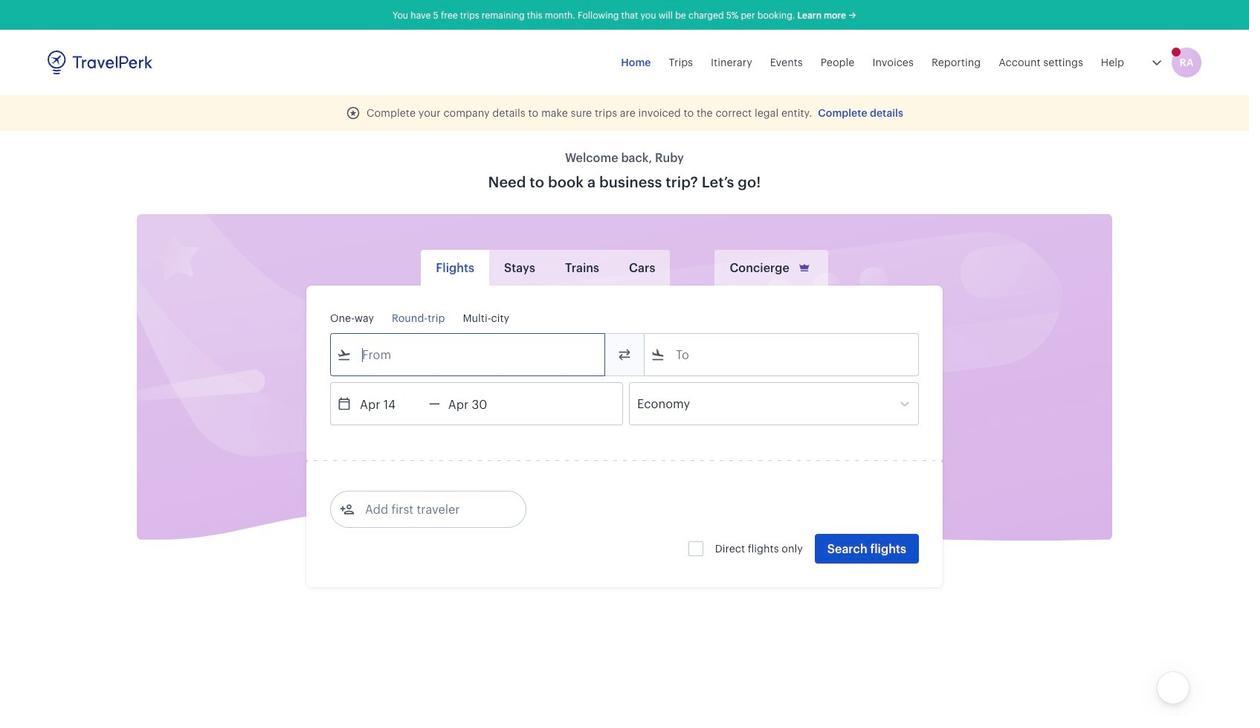 Task type: locate. For each thing, give the bounding box(es) containing it.
From search field
[[352, 343, 585, 367]]

Depart text field
[[352, 383, 429, 425]]

Return text field
[[440, 383, 517, 425]]



Task type: describe. For each thing, give the bounding box(es) containing it.
Add first traveler search field
[[355, 497, 509, 521]]

To search field
[[665, 343, 899, 367]]



